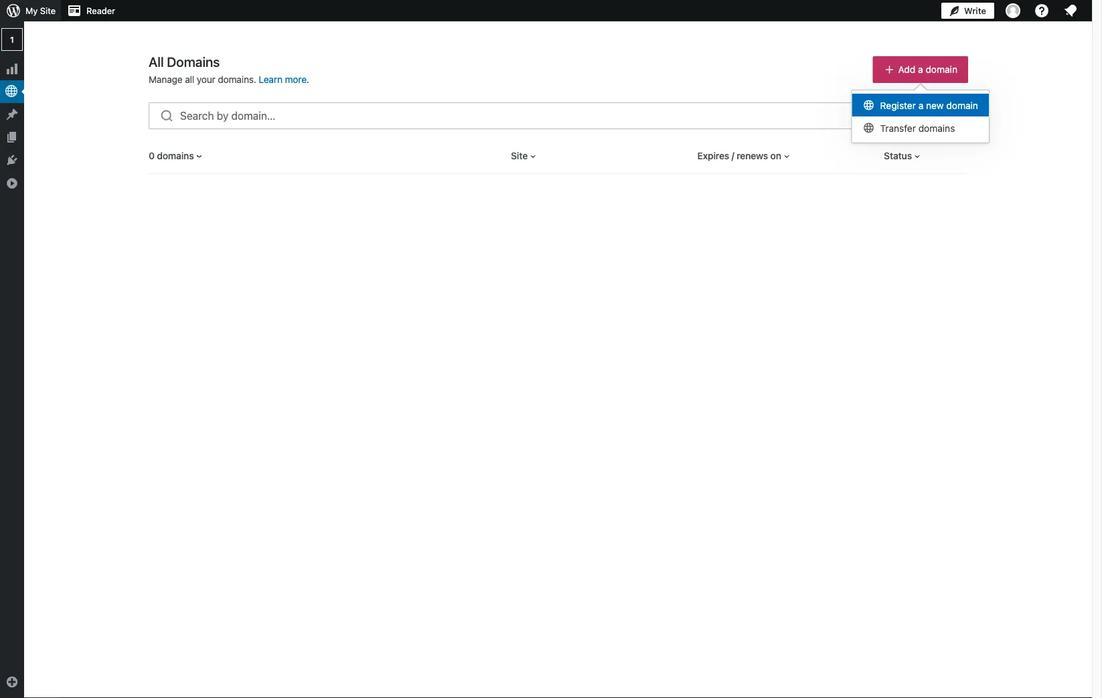 Task type: locate. For each thing, give the bounding box(es) containing it.
register a new domain link
[[853, 94, 990, 117]]

a left the new
[[919, 100, 924, 111]]

1
[[10, 35, 14, 44]]

on
[[771, 150, 782, 161]]

add
[[899, 64, 916, 75]]

site
[[40, 6, 56, 16], [511, 150, 528, 161]]

status
[[885, 150, 913, 161]]

1 horizontal spatial site
[[511, 150, 528, 161]]

2 a from the top
[[919, 100, 924, 111]]

0 vertical spatial a
[[919, 64, 924, 75]]

my
[[25, 6, 38, 16]]

domains inside button
[[157, 150, 194, 161]]

1 link
[[0, 21, 24, 58]]

site button
[[511, 149, 539, 163]]

a
[[919, 64, 924, 75], [919, 100, 924, 111]]

my profile image
[[1006, 3, 1021, 18]]

a for add
[[919, 64, 924, 75]]

domain inside button
[[926, 64, 958, 75]]

register a new domain
[[881, 100, 979, 111]]

all domains
[[149, 54, 220, 69]]

1 horizontal spatial domains
[[919, 123, 956, 134]]

learn more
[[259, 74, 307, 85]]

0
[[149, 150, 155, 161]]

expires / renews on button
[[698, 149, 793, 163]]

/
[[732, 150, 735, 161]]

None search field
[[149, 103, 969, 129]]

0 vertical spatial site
[[40, 6, 56, 16]]

0 horizontal spatial domains
[[157, 150, 194, 161]]

0 domains button
[[149, 149, 205, 163]]

0 vertical spatial domain
[[926, 64, 958, 75]]

manage
[[149, 74, 183, 85]]

a for register
[[919, 100, 924, 111]]

1 vertical spatial site
[[511, 150, 528, 161]]

domains inside menu
[[919, 123, 956, 134]]

1 vertical spatial domain
[[947, 100, 979, 111]]

domain
[[926, 64, 958, 75], [947, 100, 979, 111]]

manage your notifications image
[[1063, 3, 1079, 19]]

0 horizontal spatial site
[[40, 6, 56, 16]]

domains right the 0 on the top of the page
[[157, 150, 194, 161]]

1 a from the top
[[919, 64, 924, 75]]

register
[[881, 100, 917, 111]]

expires / renews on
[[698, 150, 782, 161]]

domain right the new
[[947, 100, 979, 111]]

tooltip
[[852, 83, 990, 143]]

domains for 0 domains
[[157, 150, 194, 161]]

1 vertical spatial a
[[919, 100, 924, 111]]

all
[[185, 74, 194, 85]]

domains down the new
[[919, 123, 956, 134]]

menu
[[853, 90, 990, 143]]

0 vertical spatial domains
[[919, 123, 956, 134]]

a right add
[[919, 64, 924, 75]]

a inside button
[[919, 64, 924, 75]]

write
[[965, 6, 987, 16]]

transfer domains
[[881, 123, 956, 134]]

transfer
[[881, 123, 917, 134]]

site inside button
[[511, 150, 528, 161]]

domain right add
[[926, 64, 958, 75]]

tooltip containing register a new domain
[[852, 83, 990, 143]]

a inside menu
[[919, 100, 924, 111]]

1 button
[[0, 21, 24, 58]]

all domains manage all your domains. learn more .
[[149, 54, 309, 85]]

1 vertical spatial domains
[[157, 150, 194, 161]]

domains
[[919, 123, 956, 134], [157, 150, 194, 161]]

my site link
[[0, 0, 61, 21]]

status button
[[885, 149, 923, 163]]

menu containing register a new domain
[[853, 90, 990, 143]]



Task type: vqa. For each thing, say whether or not it's contained in the screenshot.
new
yes



Task type: describe. For each thing, give the bounding box(es) containing it.
learn more link
[[259, 74, 307, 85]]

my site
[[25, 6, 56, 16]]

.
[[307, 74, 309, 85]]

domains.
[[218, 74, 256, 85]]

add a domain
[[899, 64, 958, 75]]

time image
[[1096, 52, 1103, 64]]

your
[[197, 74, 216, 85]]

0 domains
[[149, 150, 194, 161]]

add a domain button
[[873, 56, 969, 83]]

renews
[[737, 150, 769, 161]]

domain inside menu
[[947, 100, 979, 111]]

domains for transfer domains
[[919, 123, 956, 134]]

transfer domains link
[[853, 117, 990, 139]]

write link
[[942, 0, 995, 21]]

reader
[[86, 6, 115, 16]]

expires
[[698, 150, 730, 161]]

help image
[[1034, 3, 1051, 19]]

new
[[927, 100, 944, 111]]

all domains main content
[[0, 0, 969, 174]]

reader link
[[61, 0, 121, 21]]

Search search field
[[180, 103, 968, 129]]



